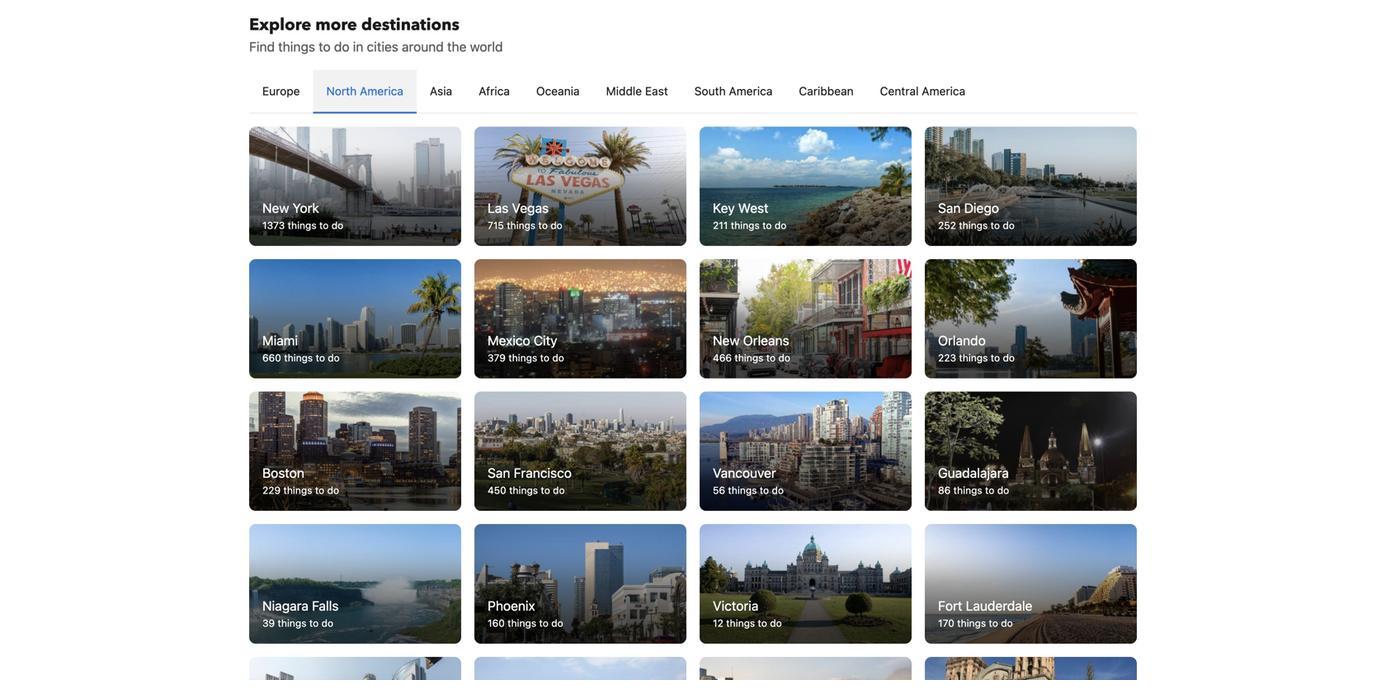 Task type: vqa. For each thing, say whether or not it's contained in the screenshot.


Task type: locate. For each thing, give the bounding box(es) containing it.
things right the '170'
[[958, 617, 987, 629]]

america
[[360, 84, 404, 98], [729, 84, 773, 98], [922, 84, 966, 98]]

middle east
[[606, 84, 668, 98]]

nashville image
[[700, 657, 912, 680]]

things inside 'key west 211 things to do'
[[731, 219, 760, 231]]

to inside orlando 223 things to do
[[991, 352, 1001, 364]]

san
[[939, 200, 961, 216], [488, 465, 511, 481]]

to down lauderdale
[[989, 617, 999, 629]]

san diego image
[[925, 127, 1138, 246]]

new york 1373 things to do
[[263, 200, 344, 231]]

america right north
[[360, 84, 404, 98]]

do up veracruz "image"
[[552, 617, 564, 629]]

las vegas 715 things to do
[[488, 200, 563, 231]]

boston 229 things to do
[[263, 465, 339, 496]]

things inside phoenix 160 things to do
[[508, 617, 537, 629]]

san up 252
[[939, 200, 961, 216]]

things inside mexico city 379 things to do
[[509, 352, 538, 364]]

diego
[[965, 200, 1000, 216]]

things inside orlando 223 things to do
[[960, 352, 989, 364]]

to
[[319, 39, 331, 54], [319, 219, 329, 231], [539, 219, 548, 231], [763, 219, 772, 231], [991, 219, 1001, 231], [316, 352, 325, 364], [540, 352, 550, 364], [767, 352, 776, 364], [991, 352, 1001, 364], [315, 485, 325, 496], [541, 485, 550, 496], [760, 485, 770, 496], [986, 485, 995, 496], [309, 617, 319, 629], [540, 617, 549, 629], [758, 617, 768, 629], [989, 617, 999, 629]]

things down the "boston"
[[284, 485, 312, 496]]

to down west
[[763, 219, 772, 231]]

to right 223
[[991, 352, 1001, 364]]

america right south
[[729, 84, 773, 98]]

160
[[488, 617, 505, 629]]

to down the more
[[319, 39, 331, 54]]

america right the central
[[922, 84, 966, 98]]

orlando
[[939, 333, 986, 348]]

around
[[402, 39, 444, 54]]

new
[[263, 200, 289, 216], [713, 333, 740, 348]]

do inside 'miami 660 things to do'
[[328, 352, 340, 364]]

lauderdale
[[966, 598, 1033, 614]]

america inside central america button
[[922, 84, 966, 98]]

miami
[[263, 333, 298, 348]]

do
[[334, 39, 350, 54], [332, 219, 344, 231], [551, 219, 563, 231], [775, 219, 787, 231], [1003, 219, 1015, 231], [328, 352, 340, 364], [553, 352, 565, 364], [779, 352, 791, 364], [1003, 352, 1015, 364], [327, 485, 339, 496], [553, 485, 565, 496], [772, 485, 784, 496], [998, 485, 1010, 496], [322, 617, 334, 629], [552, 617, 564, 629], [770, 617, 782, 629], [1002, 617, 1014, 629]]

do left in
[[334, 39, 350, 54]]

1 vertical spatial new
[[713, 333, 740, 348]]

asia button
[[417, 70, 466, 112]]

city
[[534, 333, 558, 348]]

things down the vegas
[[507, 219, 536, 231]]

do inside the san diego 252 things to do
[[1003, 219, 1015, 231]]

san diego 252 things to do
[[939, 200, 1015, 231]]

to inside the san diego 252 things to do
[[991, 219, 1001, 231]]

170
[[939, 617, 955, 629]]

san inside san francisco 450 things to do
[[488, 465, 511, 481]]

new inside new york 1373 things to do
[[263, 200, 289, 216]]

do down falls at the bottom left of the page
[[322, 617, 334, 629]]

things down the phoenix
[[508, 617, 537, 629]]

do down vancouver
[[772, 485, 784, 496]]

things down guadalajara on the right bottom of page
[[954, 485, 983, 496]]

tab list
[[249, 70, 1138, 114]]

things inside victoria 12 things to do
[[727, 617, 756, 629]]

miami 660 things to do
[[263, 333, 340, 364]]

do right 1373
[[332, 219, 344, 231]]

niagara falls image
[[249, 524, 461, 644]]

1 horizontal spatial san
[[939, 200, 961, 216]]

3 america from the left
[[922, 84, 966, 98]]

to down victoria
[[758, 617, 768, 629]]

252
[[939, 219, 957, 231]]

to down falls at the bottom left of the page
[[309, 617, 319, 629]]

new orleans 466 things to do
[[713, 333, 791, 364]]

things inside 'miami 660 things to do'
[[284, 352, 313, 364]]

to down city
[[540, 352, 550, 364]]

falls
[[312, 598, 339, 614]]

things down victoria
[[727, 617, 756, 629]]

to right 660
[[316, 352, 325, 364]]

do down lauderdale
[[1002, 617, 1014, 629]]

2 horizontal spatial america
[[922, 84, 966, 98]]

0 vertical spatial san
[[939, 200, 961, 216]]

things inside the san diego 252 things to do
[[960, 219, 988, 231]]

destinations
[[361, 13, 460, 36]]

to inside explore more destinations find things to do in cities around the world
[[319, 39, 331, 54]]

things down francisco
[[509, 485, 538, 496]]

things down york
[[288, 219, 317, 231]]

america for south america
[[729, 84, 773, 98]]

do up nashville image
[[770, 617, 782, 629]]

to right 229 at left bottom
[[315, 485, 325, 496]]

things down west
[[731, 219, 760, 231]]

do inside 'key west 211 things to do'
[[775, 219, 787, 231]]

do down orleans
[[779, 352, 791, 364]]

56
[[713, 485, 726, 496]]

vancouver
[[713, 465, 777, 481]]

to down francisco
[[541, 485, 550, 496]]

to inside mexico city 379 things to do
[[540, 352, 550, 364]]

to right 160
[[540, 617, 549, 629]]

to down vancouver
[[760, 485, 770, 496]]

do right "715"
[[551, 219, 563, 231]]

things down niagara
[[278, 617, 307, 629]]

south
[[695, 84, 726, 98]]

things down vancouver
[[729, 485, 757, 496]]

1 vertical spatial san
[[488, 465, 511, 481]]

450
[[488, 485, 507, 496]]

to right 1373
[[319, 219, 329, 231]]

san francisco image
[[475, 392, 687, 511]]

things down miami
[[284, 352, 313, 364]]

cities
[[367, 39, 399, 54]]

south america button
[[682, 70, 786, 112]]

vancouver image
[[700, 392, 912, 511]]

things inside new york 1373 things to do
[[288, 219, 317, 231]]

2 america from the left
[[729, 84, 773, 98]]

1 horizontal spatial america
[[729, 84, 773, 98]]

do right 252
[[1003, 219, 1015, 231]]

america for central america
[[922, 84, 966, 98]]

do right 229 at left bottom
[[327, 485, 339, 496]]

east
[[646, 84, 668, 98]]

explore more destinations find things to do in cities around the world
[[249, 13, 503, 54]]

new york image
[[249, 127, 461, 246]]

to down the vegas
[[539, 219, 548, 231]]

do right 660
[[328, 352, 340, 364]]

mexico
[[488, 333, 531, 348]]

orleans
[[744, 333, 790, 348]]

do inside boston 229 things to do
[[327, 485, 339, 496]]

central america
[[881, 84, 966, 98]]

do right 223
[[1003, 352, 1015, 364]]

to inside boston 229 things to do
[[315, 485, 325, 496]]

phoenix
[[488, 598, 536, 614]]

1 horizontal spatial new
[[713, 333, 740, 348]]

the
[[447, 39, 467, 54]]

do down francisco
[[553, 485, 565, 496]]

466
[[713, 352, 732, 364]]

phoenix image
[[475, 524, 687, 644]]

things inside new orleans 466 things to do
[[735, 352, 764, 364]]

to down the diego
[[991, 219, 1001, 231]]

to inside 'key west 211 things to do'
[[763, 219, 772, 231]]

asia
[[430, 84, 453, 98]]

things down orlando
[[960, 352, 989, 364]]

do down guadalajara on the right bottom of page
[[998, 485, 1010, 496]]

los angeles image
[[249, 657, 461, 680]]

things inside guadalajara 86 things to do
[[954, 485, 983, 496]]

223
[[939, 352, 957, 364]]

north
[[327, 84, 357, 98]]

vancouver 56 things to do
[[713, 465, 784, 496]]

to down orleans
[[767, 352, 776, 364]]

to down guadalajara on the right bottom of page
[[986, 485, 995, 496]]

america inside "north america" button
[[360, 84, 404, 98]]

things
[[278, 39, 315, 54], [288, 219, 317, 231], [507, 219, 536, 231], [731, 219, 760, 231], [960, 219, 988, 231], [284, 352, 313, 364], [509, 352, 538, 364], [735, 352, 764, 364], [960, 352, 989, 364], [284, 485, 312, 496], [509, 485, 538, 496], [729, 485, 757, 496], [954, 485, 983, 496], [278, 617, 307, 629], [508, 617, 537, 629], [727, 617, 756, 629], [958, 617, 987, 629]]

to inside 'vancouver 56 things to do'
[[760, 485, 770, 496]]

715
[[488, 219, 504, 231]]

york
[[293, 200, 319, 216]]

things inside 'las vegas 715 things to do'
[[507, 219, 536, 231]]

do inside niagara falls 39 things to do
[[322, 617, 334, 629]]

0 horizontal spatial san
[[488, 465, 511, 481]]

las
[[488, 200, 509, 216]]

0 vertical spatial new
[[263, 200, 289, 216]]

to inside new york 1373 things to do
[[319, 219, 329, 231]]

things down mexico in the left of the page
[[509, 352, 538, 364]]

0 horizontal spatial america
[[360, 84, 404, 98]]

america inside south america button
[[729, 84, 773, 98]]

new up 466
[[713, 333, 740, 348]]

do down city
[[553, 352, 565, 364]]

211
[[713, 219, 728, 231]]

more
[[316, 13, 357, 36]]

things inside san francisco 450 things to do
[[509, 485, 538, 496]]

things down the diego
[[960, 219, 988, 231]]

san up 450
[[488, 465, 511, 481]]

new up 1373
[[263, 200, 289, 216]]

san inside the san diego 252 things to do
[[939, 200, 961, 216]]

1 america from the left
[[360, 84, 404, 98]]

things down orleans
[[735, 352, 764, 364]]

fort lauderdale 170 things to do
[[939, 598, 1033, 629]]

mexico city image
[[475, 259, 687, 379]]

america for north america
[[360, 84, 404, 98]]

middle east button
[[593, 70, 682, 112]]

do right the 211
[[775, 219, 787, 231]]

north america
[[327, 84, 404, 98]]

new inside new orleans 466 things to do
[[713, 333, 740, 348]]

key
[[713, 200, 735, 216]]

orlando image
[[925, 259, 1138, 379]]

north america button
[[313, 70, 417, 112]]

0 horizontal spatial new
[[263, 200, 289, 216]]

to inside "fort lauderdale 170 things to do"
[[989, 617, 999, 629]]

things down explore
[[278, 39, 315, 54]]



Task type: describe. For each thing, give the bounding box(es) containing it.
do inside guadalajara 86 things to do
[[998, 485, 1010, 496]]

do inside 'vancouver 56 things to do'
[[772, 485, 784, 496]]

do inside san francisco 450 things to do
[[553, 485, 565, 496]]

12
[[713, 617, 724, 629]]

oceania button
[[523, 70, 593, 112]]

mexico city 379 things to do
[[488, 333, 565, 364]]

379
[[488, 352, 506, 364]]

find
[[249, 39, 275, 54]]

guadalajara 86 things to do
[[939, 465, 1010, 496]]

africa button
[[466, 70, 523, 112]]

niagara
[[263, 598, 309, 614]]

victoria
[[713, 598, 759, 614]]

do inside orlando 223 things to do
[[1003, 352, 1015, 364]]

39
[[263, 617, 275, 629]]

229
[[263, 485, 281, 496]]

660
[[263, 352, 281, 364]]

fort
[[939, 598, 963, 614]]

to inside new orleans 466 things to do
[[767, 352, 776, 364]]

san for san diego
[[939, 200, 961, 216]]

key west image
[[700, 127, 912, 246]]

things inside niagara falls 39 things to do
[[278, 617, 307, 629]]

caribbean button
[[786, 70, 867, 112]]

new for new york
[[263, 200, 289, 216]]

do inside victoria 12 things to do
[[770, 617, 782, 629]]

fort lauderdale image
[[925, 524, 1138, 644]]

to inside 'las vegas 715 things to do'
[[539, 219, 548, 231]]

do inside explore more destinations find things to do in cities around the world
[[334, 39, 350, 54]]

1373
[[263, 219, 285, 231]]

new orleans image
[[700, 259, 912, 379]]

africa
[[479, 84, 510, 98]]

guadalajara image
[[925, 392, 1138, 511]]

things inside explore more destinations find things to do in cities around the world
[[278, 39, 315, 54]]

do inside mexico city 379 things to do
[[553, 352, 565, 364]]

niagara falls 39 things to do
[[263, 598, 339, 629]]

things inside "fort lauderdale 170 things to do"
[[958, 617, 987, 629]]

to inside phoenix 160 things to do
[[540, 617, 549, 629]]

to inside san francisco 450 things to do
[[541, 485, 550, 496]]

boston image
[[249, 392, 461, 511]]

to inside 'miami 660 things to do'
[[316, 352, 325, 364]]

boston
[[263, 465, 305, 481]]

do inside "fort lauderdale 170 things to do"
[[1002, 617, 1014, 629]]

oaxaca city image
[[925, 657, 1138, 680]]

things inside boston 229 things to do
[[284, 485, 312, 496]]

guadalajara
[[939, 465, 1010, 481]]

victoria image
[[700, 524, 912, 644]]

world
[[470, 39, 503, 54]]

things inside 'vancouver 56 things to do'
[[729, 485, 757, 496]]

west
[[739, 200, 769, 216]]

francisco
[[514, 465, 572, 481]]

orlando 223 things to do
[[939, 333, 1015, 364]]

san for san francisco
[[488, 465, 511, 481]]

san francisco 450 things to do
[[488, 465, 572, 496]]

caribbean
[[799, 84, 854, 98]]

veracruz image
[[475, 657, 687, 680]]

explore
[[249, 13, 311, 36]]

in
[[353, 39, 364, 54]]

south america
[[695, 84, 773, 98]]

las vegas image
[[475, 127, 687, 246]]

central america button
[[867, 70, 979, 112]]

do inside new york 1373 things to do
[[332, 219, 344, 231]]

europe
[[263, 84, 300, 98]]

86
[[939, 485, 951, 496]]

to inside guadalajara 86 things to do
[[986, 485, 995, 496]]

do inside phoenix 160 things to do
[[552, 617, 564, 629]]

oceania
[[537, 84, 580, 98]]

tab list containing europe
[[249, 70, 1138, 114]]

miami image
[[249, 259, 461, 379]]

europe button
[[249, 70, 313, 112]]

do inside new orleans 466 things to do
[[779, 352, 791, 364]]

vegas
[[512, 200, 549, 216]]

to inside victoria 12 things to do
[[758, 617, 768, 629]]

central
[[881, 84, 919, 98]]

do inside 'las vegas 715 things to do'
[[551, 219, 563, 231]]

middle
[[606, 84, 642, 98]]

phoenix 160 things to do
[[488, 598, 564, 629]]

key west 211 things to do
[[713, 200, 787, 231]]

to inside niagara falls 39 things to do
[[309, 617, 319, 629]]

victoria 12 things to do
[[713, 598, 782, 629]]

new for new orleans
[[713, 333, 740, 348]]



